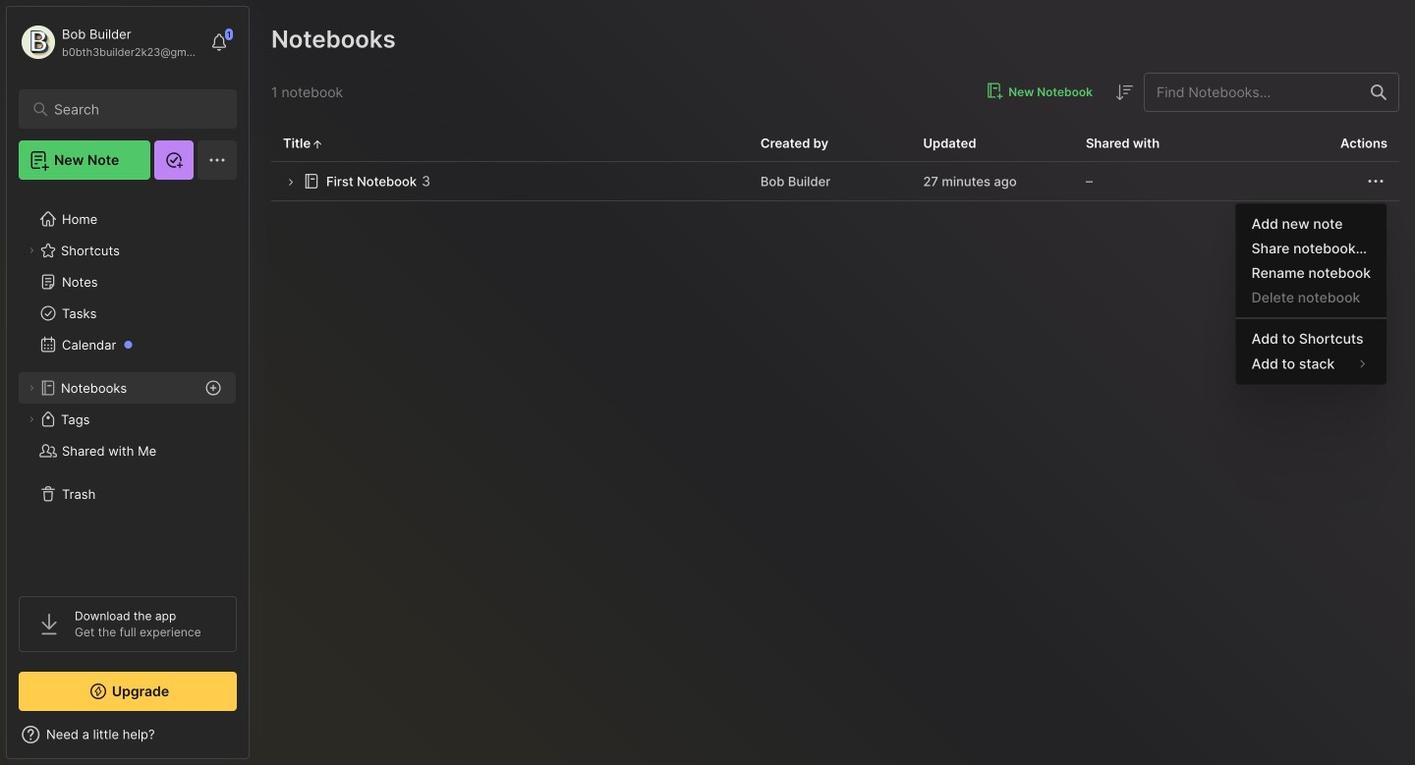 Task type: vqa. For each thing, say whether or not it's contained in the screenshot.
WHAT'S NEW FIELD
yes



Task type: locate. For each thing, give the bounding box(es) containing it.
dropdown list menu
[[1236, 212, 1387, 377]]

More actions field
[[1364, 170, 1388, 193]]

none search field inside main element
[[54, 97, 211, 121]]

sort options image
[[1113, 81, 1136, 104]]

None search field
[[54, 97, 211, 121]]

main element
[[0, 0, 256, 766]]

row
[[271, 162, 1400, 202]]

Find Notebooks… text field
[[1145, 76, 1359, 109]]

Search text field
[[54, 100, 211, 119]]

Account field
[[19, 23, 201, 62]]

arrow image
[[283, 175, 298, 190]]

tree
[[7, 192, 249, 579]]

WHAT'S NEW field
[[7, 720, 249, 751]]



Task type: describe. For each thing, give the bounding box(es) containing it.
click to collapse image
[[248, 729, 263, 753]]

expand tags image
[[26, 414, 37, 426]]

more actions image
[[1364, 170, 1388, 193]]

tree inside main element
[[7, 192, 249, 579]]

Sort field
[[1113, 81, 1136, 104]]

expand notebooks image
[[26, 382, 37, 394]]



